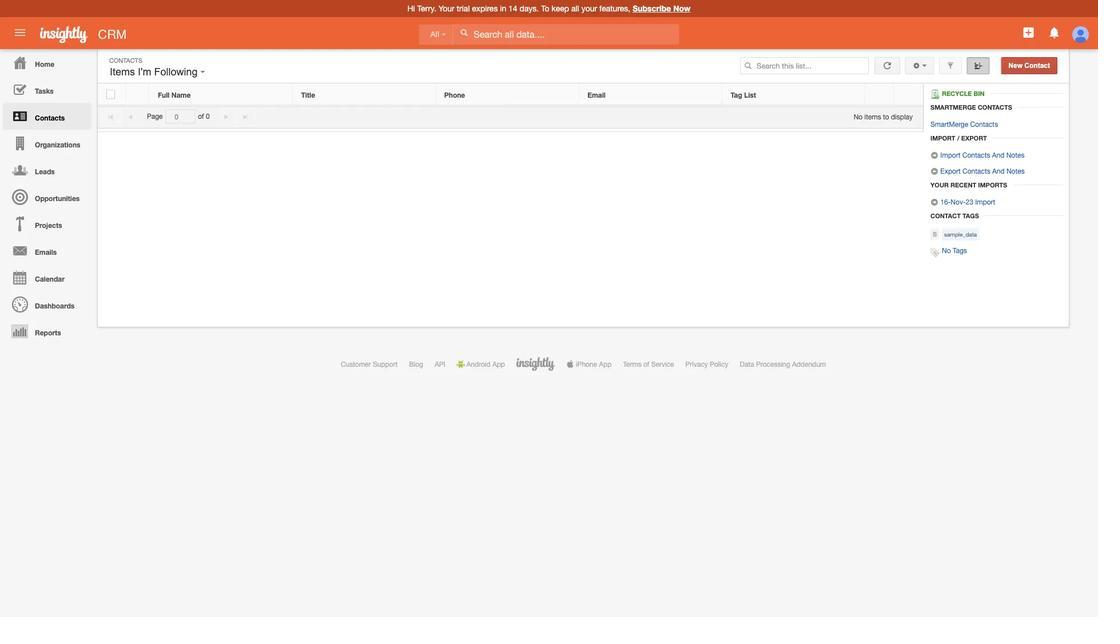 Task type: describe. For each thing, give the bounding box(es) containing it.
imports
[[978, 181, 1007, 189]]

projects link
[[3, 211, 92, 237]]

new contact link
[[1001, 57, 1058, 74]]

and for export contacts and notes
[[992, 167, 1005, 175]]

/
[[957, 134, 960, 142]]

s
[[933, 231, 937, 238]]

android
[[467, 360, 491, 368]]

export inside export contacts and notes link
[[941, 167, 961, 175]]

contacts for export contacts and notes
[[963, 167, 991, 175]]

no tags link
[[942, 247, 967, 255]]

i'm
[[138, 66, 151, 78]]

all
[[430, 30, 439, 39]]

no for no tags
[[942, 247, 951, 255]]

show sidebar image
[[974, 62, 982, 70]]

addendum
[[792, 360, 826, 368]]

app for iphone app
[[599, 360, 612, 368]]

contact tags
[[931, 212, 979, 220]]

items i'm following button
[[107, 63, 208, 81]]

new contact
[[1009, 62, 1050, 70]]

bin
[[974, 90, 985, 97]]

app for android app
[[492, 360, 505, 368]]

organizations link
[[3, 130, 92, 157]]

notifications image
[[1048, 26, 1061, 39]]

0 horizontal spatial contact
[[931, 212, 961, 220]]

export contacts and notes
[[939, 167, 1025, 175]]

recycle
[[942, 90, 972, 97]]

smartmerge contacts
[[931, 104, 1012, 111]]

terms of service
[[623, 360, 674, 368]]

privacy
[[686, 360, 708, 368]]

items i'm following
[[110, 66, 200, 78]]

14
[[509, 4, 517, 13]]

row containing full name
[[98, 84, 923, 105]]

android app
[[467, 360, 505, 368]]

now
[[673, 4, 691, 13]]

data processing addendum
[[740, 360, 826, 368]]

privacy policy link
[[686, 360, 729, 368]]

android app link
[[457, 360, 505, 368]]

tasks
[[35, 87, 54, 95]]

contacts
[[978, 104, 1012, 111]]

projects
[[35, 221, 62, 229]]

smartmerge for smartmerge contacts
[[931, 104, 976, 111]]

reports
[[35, 329, 61, 337]]

new
[[1009, 62, 1023, 70]]

0 vertical spatial of
[[198, 113, 204, 121]]

Search all data.... text field
[[454, 24, 679, 45]]

privacy policy
[[686, 360, 729, 368]]

reports link
[[3, 318, 92, 345]]

circle arrow right image
[[931, 152, 939, 160]]

0 horizontal spatial your
[[439, 4, 455, 13]]

trial
[[457, 4, 470, 13]]

tags
[[963, 212, 979, 220]]

export contacts and notes link
[[931, 167, 1025, 176]]

api
[[435, 360, 445, 368]]

your
[[582, 4, 597, 13]]

of 0
[[198, 113, 210, 121]]

white image
[[460, 29, 468, 37]]

api link
[[435, 360, 445, 368]]

features,
[[600, 4, 631, 13]]

no for no items to display
[[854, 113, 863, 121]]

iphone
[[576, 360, 597, 368]]

16-nov-23 import
[[939, 198, 996, 206]]

following
[[154, 66, 198, 78]]

processing
[[756, 360, 790, 368]]

navigation containing home
[[0, 49, 92, 345]]

iphone app
[[576, 360, 612, 368]]

keep
[[552, 4, 569, 13]]

terms
[[623, 360, 642, 368]]

service
[[651, 360, 674, 368]]

circle arrow right image
[[931, 198, 939, 207]]

import / export
[[931, 134, 987, 142]]

import inside 16-nov-23 import link
[[975, 198, 996, 206]]

support
[[373, 360, 398, 368]]

terry.
[[417, 4, 436, 13]]

all
[[571, 4, 579, 13]]

nov-
[[951, 198, 966, 206]]

tag list
[[731, 91, 756, 99]]

opportunities
[[35, 194, 80, 202]]

and for import contacts and notes
[[992, 151, 1005, 159]]

organizations
[[35, 141, 80, 149]]

recycle bin
[[942, 90, 985, 97]]

name
[[171, 91, 191, 99]]

data
[[740, 360, 754, 368]]

phone
[[444, 91, 465, 99]]



Task type: locate. For each thing, give the bounding box(es) containing it.
no left tags
[[942, 247, 951, 255]]

1 horizontal spatial of
[[644, 360, 649, 368]]

show list view filters image
[[947, 62, 955, 70]]

full
[[158, 91, 170, 99]]

display
[[891, 113, 913, 121]]

contacts down the 'import contacts and notes' 'link'
[[963, 167, 991, 175]]

0 vertical spatial no
[[854, 113, 863, 121]]

0 horizontal spatial no
[[854, 113, 863, 121]]

notes for import contacts and notes
[[1007, 151, 1025, 159]]

policy
[[710, 360, 729, 368]]

and up imports
[[992, 167, 1005, 175]]

to
[[541, 4, 550, 13]]

import contacts and notes link
[[931, 151, 1025, 160]]

app right android
[[492, 360, 505, 368]]

items
[[865, 113, 881, 121]]

contact right new
[[1025, 62, 1050, 70]]

0
[[206, 113, 210, 121]]

notes for export contacts and notes
[[1007, 167, 1025, 175]]

hi terry. your trial expires in 14 days. to keep all your features, subscribe now
[[408, 4, 691, 13]]

1 app from the left
[[492, 360, 505, 368]]

1 vertical spatial import
[[941, 151, 961, 159]]

home link
[[3, 49, 92, 76]]

leads
[[35, 168, 55, 176]]

contacts link
[[3, 103, 92, 130]]

items
[[110, 66, 135, 78]]

search image
[[744, 62, 752, 70]]

no tags
[[942, 247, 967, 255]]

contacts up organizations link
[[35, 114, 65, 122]]

16-nov-23 import link
[[931, 198, 996, 207]]

1 horizontal spatial contact
[[1025, 62, 1050, 70]]

circle arrow left image
[[931, 168, 939, 176]]

import
[[931, 134, 956, 142], [941, 151, 961, 159], [975, 198, 996, 206]]

export right circle arrow left image
[[941, 167, 961, 175]]

1 vertical spatial and
[[992, 167, 1005, 175]]

None checkbox
[[106, 90, 115, 99]]

export right /
[[961, 134, 987, 142]]

tags
[[953, 247, 967, 255]]

full name
[[158, 91, 191, 99]]

contact
[[1025, 62, 1050, 70], [931, 212, 961, 220]]

smartmerge for smartmerge contacts
[[931, 120, 969, 128]]

smartmerge
[[931, 104, 976, 111], [931, 120, 969, 128]]

of right terms
[[644, 360, 649, 368]]

contacts down contacts at the right top of page
[[970, 120, 998, 128]]

import right circle arrow right image
[[941, 151, 961, 159]]

0 vertical spatial notes
[[1007, 151, 1025, 159]]

leads link
[[3, 157, 92, 184]]

all link
[[419, 24, 454, 45]]

emails link
[[3, 237, 92, 264]]

2 vertical spatial import
[[975, 198, 996, 206]]

emails
[[35, 248, 57, 256]]

your left trial
[[439, 4, 455, 13]]

and inside 'link'
[[992, 151, 1005, 159]]

iphone app link
[[566, 360, 612, 368]]

recent
[[951, 181, 977, 189]]

notes inside the 'import contacts and notes' 'link'
[[1007, 151, 1025, 159]]

import for import / export
[[931, 134, 956, 142]]

1 vertical spatial of
[[644, 360, 649, 368]]

0 vertical spatial import
[[931, 134, 956, 142]]

customer support
[[341, 360, 398, 368]]

1 horizontal spatial export
[[961, 134, 987, 142]]

contacts inside export contacts and notes link
[[963, 167, 991, 175]]

Search this list... text field
[[740, 57, 869, 74]]

import right the 23
[[975, 198, 996, 206]]

refresh list image
[[882, 62, 893, 70]]

contacts inside contacts link
[[35, 114, 65, 122]]

app right iphone
[[599, 360, 612, 368]]

no
[[854, 113, 863, 121], [942, 247, 951, 255]]

2 notes from the top
[[1007, 167, 1025, 175]]

0 vertical spatial export
[[961, 134, 987, 142]]

2 app from the left
[[599, 360, 612, 368]]

1 vertical spatial your
[[931, 181, 949, 189]]

notes up export contacts and notes
[[1007, 151, 1025, 159]]

1 horizontal spatial your
[[931, 181, 949, 189]]

subscribe now link
[[633, 4, 691, 13]]

2 smartmerge from the top
[[931, 120, 969, 128]]

notes
[[1007, 151, 1025, 159], [1007, 167, 1025, 175]]

your
[[439, 4, 455, 13], [931, 181, 949, 189]]

data processing addendum link
[[740, 360, 826, 368]]

navigation
[[0, 49, 92, 345]]

contacts inside the 'import contacts and notes' 'link'
[[963, 151, 990, 159]]

customer
[[341, 360, 371, 368]]

1 vertical spatial no
[[942, 247, 951, 255]]

and
[[992, 151, 1005, 159], [992, 167, 1005, 175]]

of
[[198, 113, 204, 121], [644, 360, 649, 368]]

1 horizontal spatial no
[[942, 247, 951, 255]]

opportunities link
[[3, 184, 92, 211]]

contacts for import contacts and notes
[[963, 151, 990, 159]]

in
[[500, 4, 506, 13]]

1 notes from the top
[[1007, 151, 1025, 159]]

sample_data link
[[942, 229, 979, 241]]

crm
[[98, 27, 127, 41]]

notes up imports
[[1007, 167, 1025, 175]]

email
[[588, 91, 606, 99]]

import for import contacts and notes
[[941, 151, 961, 159]]

calendar link
[[3, 264, 92, 291]]

import inside the 'import contacts and notes' 'link'
[[941, 151, 961, 159]]

sample_data
[[944, 231, 977, 238]]

0 vertical spatial and
[[992, 151, 1005, 159]]

1 vertical spatial smartmerge
[[931, 120, 969, 128]]

0 horizontal spatial export
[[941, 167, 961, 175]]

contacts up export contacts and notes link
[[963, 151, 990, 159]]

23
[[966, 198, 974, 206]]

contacts for smartmerge contacts
[[970, 120, 998, 128]]

smartmerge contacts link
[[931, 120, 998, 128]]

0 horizontal spatial of
[[198, 113, 204, 121]]

row
[[98, 84, 923, 105]]

1 vertical spatial notes
[[1007, 167, 1025, 175]]

1 vertical spatial contact
[[931, 212, 961, 220]]

export
[[961, 134, 987, 142], [941, 167, 961, 175]]

1 smartmerge from the top
[[931, 104, 976, 111]]

tasks link
[[3, 76, 92, 103]]

list
[[744, 91, 756, 99]]

hi
[[408, 4, 415, 13]]

contact down 16-
[[931, 212, 961, 220]]

cog image
[[913, 62, 921, 70]]

0 horizontal spatial app
[[492, 360, 505, 368]]

expires
[[472, 4, 498, 13]]

1 vertical spatial export
[[941, 167, 961, 175]]

contacts
[[109, 57, 142, 64], [35, 114, 65, 122], [970, 120, 998, 128], [963, 151, 990, 159], [963, 167, 991, 175]]

customer support link
[[341, 360, 398, 368]]

and up export contacts and notes
[[992, 151, 1005, 159]]

your down circle arrow left image
[[931, 181, 949, 189]]

blog link
[[409, 360, 423, 368]]

page
[[147, 113, 163, 121]]

0 vertical spatial your
[[439, 4, 455, 13]]

1 horizontal spatial app
[[599, 360, 612, 368]]

0 vertical spatial smartmerge
[[931, 104, 976, 111]]

import left /
[[931, 134, 956, 142]]

smartmerge down recycle
[[931, 104, 976, 111]]

contacts up the "items"
[[109, 57, 142, 64]]

smartmerge contacts
[[931, 120, 998, 128]]

to
[[883, 113, 889, 121]]

import contacts and notes
[[939, 151, 1025, 159]]

blog
[[409, 360, 423, 368]]

none checkbox inside row
[[106, 90, 115, 99]]

subscribe
[[633, 4, 671, 13]]

of left 0
[[198, 113, 204, 121]]

tag
[[731, 91, 742, 99]]

no items to display
[[854, 113, 913, 121]]

calendar
[[35, 275, 65, 283]]

smartmerge up /
[[931, 120, 969, 128]]

your recent imports
[[931, 181, 1007, 189]]

terms of service link
[[623, 360, 674, 368]]

no left items in the right top of the page
[[854, 113, 863, 121]]

notes inside export contacts and notes link
[[1007, 167, 1025, 175]]

0 vertical spatial contact
[[1025, 62, 1050, 70]]



Task type: vqa. For each thing, say whether or not it's contained in the screenshot.
the smartmerge contacts link on the right top of the page
yes



